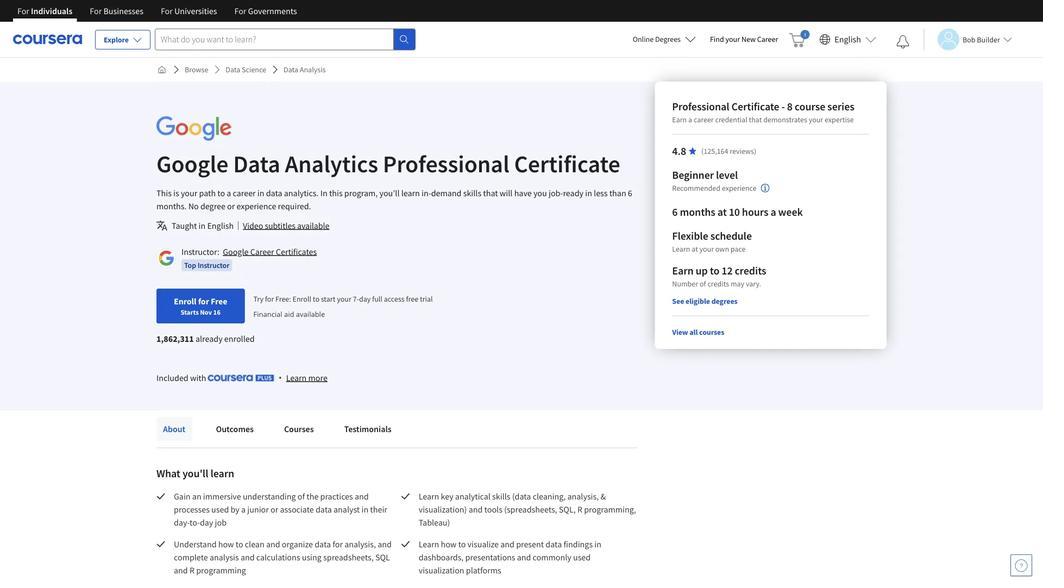 Task type: locate. For each thing, give the bounding box(es) containing it.
0 horizontal spatial at
[[692, 244, 698, 254]]

view all courses
[[673, 327, 725, 337]]

earn up number
[[673, 264, 694, 278]]

0 vertical spatial used
[[212, 504, 229, 515]]

0 vertical spatial career
[[758, 34, 779, 44]]

1 for from the left
[[17, 5, 29, 16]]

day inside the gain an immersive understanding of the practices and processes used by a junior or associate data analyst in their day-to-day job
[[200, 517, 213, 528]]

0 horizontal spatial skills
[[464, 188, 482, 198]]

for for try
[[265, 294, 274, 304]]

1 horizontal spatial analysis,
[[568, 491, 599, 502]]

1 horizontal spatial certificate
[[732, 100, 780, 113]]

1 horizontal spatial experience
[[722, 183, 757, 193]]

skills up tools
[[493, 491, 511, 502]]

credits down "earn up to 12 credits" at the right of the page
[[708, 279, 730, 289]]

learn left key
[[419, 491, 439, 502]]

available right aid
[[296, 309, 325, 319]]

with
[[190, 372, 206, 383]]

builder
[[978, 35, 1001, 44]]

0 horizontal spatial that
[[483, 188, 498, 198]]

or inside this is your path to a career in data analytics. in this program, you'll learn in-demand skills that will have you job-ready in less than 6 months. no degree or experience required.
[[227, 201, 235, 211]]

this is your path to a career in data analytics. in this program, you'll learn in-demand skills that will have you job-ready in less than 6 months. no degree or experience required.
[[157, 188, 633, 211]]

enroll right free:
[[293, 294, 312, 304]]

1,862,311 already enrolled
[[157, 333, 255, 344]]

analysis, up spreadsheets,
[[345, 539, 376, 550]]

months.
[[157, 201, 187, 211]]

0 horizontal spatial career
[[233, 188, 256, 198]]

certificate up credential
[[732, 100, 780, 113]]

1 vertical spatial career
[[233, 188, 256, 198]]

0 horizontal spatial or
[[227, 201, 235, 211]]

in left their on the left of the page
[[362, 504, 369, 515]]

online degrees button
[[624, 27, 705, 51]]

r inside learn key analytical skills (data cleaning, analysis, & visualization) and tools (spreadsheets, sql, r programming, tableau)
[[578, 504, 583, 515]]

bob
[[963, 35, 976, 44]]

instructor: google career certificates top instructor
[[182, 246, 317, 270]]

1 how from the left
[[218, 539, 234, 550]]

how up analysis
[[218, 539, 234, 550]]

0 vertical spatial earn
[[673, 115, 687, 124]]

google up path
[[157, 148, 229, 179]]

of down up
[[700, 279, 707, 289]]

for right try
[[265, 294, 274, 304]]

earn up to 12 credits
[[673, 264, 767, 278]]

skills
[[464, 188, 482, 198], [493, 491, 511, 502]]

1 vertical spatial used
[[573, 552, 591, 563]]

2 for from the left
[[90, 5, 102, 16]]

and up analyst
[[355, 491, 369, 502]]

0 horizontal spatial of
[[298, 491, 305, 502]]

1 horizontal spatial day
[[359, 294, 371, 304]]

english right shopping cart: 1 item icon at the right top of page
[[835, 34, 862, 45]]

2 horizontal spatial for
[[333, 539, 343, 550]]

0 vertical spatial available
[[297, 220, 330, 231]]

for left the universities
[[161, 5, 173, 16]]

0 vertical spatial r
[[578, 504, 583, 515]]

and up calculations
[[266, 539, 280, 550]]

a inside this is your path to a career in data analytics. in this program, you'll learn in-demand skills that will have you job-ready in less than 6 months. no degree or experience required.
[[227, 188, 231, 198]]

for up nov
[[198, 296, 209, 307]]

career right new
[[758, 34, 779, 44]]

0 vertical spatial career
[[694, 115, 714, 124]]

online degrees
[[633, 34, 681, 44]]

governments
[[248, 5, 297, 16]]

0 vertical spatial professional
[[673, 100, 730, 113]]

and down analytical
[[469, 504, 483, 515]]

for inside understand how to clean and organize data for analysis, and complete analysis and calculations using spreadsheets, sql and r programming
[[333, 539, 343, 550]]

None search field
[[155, 29, 416, 50]]

0 horizontal spatial for
[[198, 296, 209, 307]]

understand
[[174, 539, 217, 550]]

the
[[307, 491, 319, 502]]

0 horizontal spatial professional
[[383, 148, 510, 179]]

0 horizontal spatial how
[[218, 539, 234, 550]]

to left visualize
[[459, 539, 466, 550]]

0 horizontal spatial enroll
[[174, 296, 197, 307]]

1 horizontal spatial at
[[718, 205, 727, 219]]

1 horizontal spatial for
[[265, 294, 274, 304]]

0 vertical spatial analysis,
[[568, 491, 599, 502]]

data up 'commonly'
[[546, 539, 562, 550]]

used up job
[[212, 504, 229, 515]]

(data
[[512, 491, 531, 502]]

0 horizontal spatial used
[[212, 504, 229, 515]]

data science
[[226, 65, 266, 74]]

career left credential
[[694, 115, 714, 124]]

for up spreadsheets,
[[333, 539, 343, 550]]

to for learn how to visualize and present data findings in dashboards, presentations and commonly used visualization platforms
[[459, 539, 466, 550]]

in
[[258, 188, 264, 198], [586, 188, 592, 198], [199, 220, 206, 231], [362, 504, 369, 515], [595, 539, 602, 550]]

1 vertical spatial or
[[271, 504, 278, 515]]

a left credential
[[689, 115, 693, 124]]

used down findings
[[573, 552, 591, 563]]

earn
[[673, 115, 687, 124], [673, 264, 694, 278]]

0 horizontal spatial day
[[200, 517, 213, 528]]

0 vertical spatial or
[[227, 201, 235, 211]]

and down present
[[517, 552, 531, 563]]

for individuals
[[17, 5, 72, 16]]

learn
[[402, 188, 420, 198], [211, 467, 234, 480]]

1 vertical spatial skills
[[493, 491, 511, 502]]

0 vertical spatial day
[[359, 294, 371, 304]]

1 vertical spatial r
[[190, 565, 195, 576]]

outcomes
[[216, 423, 254, 434]]

r down complete
[[190, 565, 195, 576]]

your right 'is'
[[181, 188, 197, 198]]

english down degree on the left of the page
[[207, 220, 234, 231]]

for inside enroll for free starts nov 16
[[198, 296, 209, 307]]

your left own
[[700, 244, 714, 254]]

learn up dashboards,
[[419, 539, 439, 550]]

courses
[[700, 327, 725, 337]]

enroll inside enroll for free starts nov 16
[[174, 296, 197, 307]]

1 horizontal spatial credits
[[735, 264, 767, 278]]

a inside professional certificate - 8 course series earn a career credential that demonstrates your expertise
[[689, 115, 693, 124]]

1 horizontal spatial or
[[271, 504, 278, 515]]

how for learn
[[441, 539, 457, 550]]

2 how from the left
[[441, 539, 457, 550]]

data down the
[[316, 504, 332, 515]]

in inside the gain an immersive understanding of the practices and processes used by a junior or associate data analyst in their day-to-day job
[[362, 504, 369, 515]]

for
[[17, 5, 29, 16], [90, 5, 102, 16], [161, 5, 173, 16], [235, 5, 246, 16]]

data
[[266, 188, 282, 198], [316, 504, 332, 515], [315, 539, 331, 550], [546, 539, 562, 550]]

you
[[534, 188, 547, 198]]

6 left months
[[673, 205, 678, 219]]

0 vertical spatial experience
[[722, 183, 757, 193]]

0 horizontal spatial experience
[[237, 201, 276, 211]]

1 horizontal spatial of
[[700, 279, 707, 289]]

at inside flexible schedule learn at your own pace
[[692, 244, 698, 254]]

1 vertical spatial day
[[200, 517, 213, 528]]

for left governments
[[235, 5, 246, 16]]

findings
[[564, 539, 593, 550]]

banner navigation
[[9, 0, 306, 22]]

flexible
[[673, 229, 709, 243]]

credits up vary.
[[735, 264, 767, 278]]

your inside this is your path to a career in data analytics. in this program, you'll learn in-demand skills that will have you job-ready in less than 6 months. no degree or experience required.
[[181, 188, 197, 198]]

in left less
[[586, 188, 592, 198]]

day left job
[[200, 517, 213, 528]]

1 horizontal spatial used
[[573, 552, 591, 563]]

learn left in-
[[402, 188, 420, 198]]

eligible
[[686, 296, 710, 306]]

1 horizontal spatial how
[[441, 539, 457, 550]]

program,
[[345, 188, 378, 198]]

1 horizontal spatial that
[[749, 115, 762, 124]]

learn right •
[[286, 372, 307, 383]]

home image
[[158, 65, 166, 74]]

try
[[254, 294, 264, 304]]

for for enroll
[[198, 296, 209, 307]]

0 horizontal spatial credits
[[708, 279, 730, 289]]

r inside understand how to clean and organize data for analysis, and complete analysis and calculations using spreadsheets, sql and r programming
[[190, 565, 195, 576]]

day left the full on the bottom of the page
[[359, 294, 371, 304]]

data inside the gain an immersive understanding of the practices and processes used by a junior or associate data analyst in their day-to-day job
[[316, 504, 332, 515]]

for for governments
[[235, 5, 246, 16]]

learn up immersive
[[211, 467, 234, 480]]

in-
[[422, 188, 431, 198]]

how inside understand how to clean and organize data for analysis, and complete analysis and calculations using spreadsheets, sql and r programming
[[218, 539, 234, 550]]

1 vertical spatial earn
[[673, 264, 694, 278]]

0 vertical spatial learn
[[402, 188, 420, 198]]

testimonials link
[[338, 417, 398, 441]]

1 vertical spatial learn
[[211, 467, 234, 480]]

• learn more
[[279, 372, 328, 384]]

how up dashboards,
[[441, 539, 457, 550]]

try for free: enroll to start your 7-day full access free trial financial aid available
[[254, 294, 433, 319]]

outcomes link
[[210, 417, 260, 441]]

0 horizontal spatial analysis,
[[345, 539, 376, 550]]

for left businesses
[[90, 5, 102, 16]]

in right taught
[[199, 220, 206, 231]]

beginner
[[673, 168, 714, 182]]

career
[[694, 115, 714, 124], [233, 188, 256, 198]]

16
[[213, 308, 221, 316]]

1 earn from the top
[[673, 115, 687, 124]]

aid
[[284, 309, 294, 319]]

enroll up starts
[[174, 296, 197, 307]]

1 horizontal spatial skills
[[493, 491, 511, 502]]

learn down flexible
[[673, 244, 691, 254]]

a right path
[[227, 188, 231, 198]]

1 vertical spatial analysis,
[[345, 539, 376, 550]]

data inside this is your path to a career in data analytics. in this program, you'll learn in-demand skills that will have you job-ready in less than 6 months. no degree or experience required.
[[266, 188, 282, 198]]

career inside this is your path to a career in data analytics. in this program, you'll learn in-demand skills that will have you job-ready in less than 6 months. no degree or experience required.
[[233, 188, 256, 198]]

professional up demand
[[383, 148, 510, 179]]

flexible schedule learn at your own pace
[[673, 229, 752, 254]]

number
[[673, 279, 699, 289]]

analytics
[[285, 148, 378, 179]]

recommended
[[673, 183, 721, 193]]

1 horizontal spatial 6
[[673, 205, 678, 219]]

and up presentations
[[501, 539, 515, 550]]

career down video
[[250, 246, 274, 257]]

degrees
[[712, 296, 738, 306]]

data analysis link
[[279, 60, 330, 79]]

4 for from the left
[[235, 5, 246, 16]]

0 horizontal spatial career
[[250, 246, 274, 257]]

instructor:
[[182, 246, 220, 257]]

programming
[[196, 565, 246, 576]]

to left start
[[313, 294, 320, 304]]

of left the
[[298, 491, 305, 502]]

at left 10
[[718, 205, 727, 219]]

see eligible degrees
[[673, 296, 738, 306]]

in right findings
[[595, 539, 602, 550]]

data up required.
[[266, 188, 282, 198]]

by
[[231, 504, 240, 515]]

0 horizontal spatial english
[[207, 220, 234, 231]]

1 horizontal spatial r
[[578, 504, 583, 515]]

instructor
[[198, 260, 230, 270]]

google career certificates image
[[158, 250, 175, 266]]

1 vertical spatial google
[[223, 246, 249, 257]]

what you'll learn
[[157, 467, 234, 480]]

to for earn up to 12 credits
[[710, 264, 720, 278]]

google
[[157, 148, 229, 179], [223, 246, 249, 257]]

your down the 'course'
[[809, 115, 824, 124]]

career up video
[[233, 188, 256, 198]]

0 horizontal spatial certificate
[[515, 148, 621, 179]]

coursera plus image
[[208, 375, 274, 381]]

or right degree on the left of the page
[[227, 201, 235, 211]]

0 vertical spatial of
[[700, 279, 707, 289]]

own
[[716, 244, 730, 254]]

for inside try for free: enroll to start your 7-day full access free trial financial aid available
[[265, 294, 274, 304]]

0 vertical spatial certificate
[[732, 100, 780, 113]]

skills right demand
[[464, 188, 482, 198]]

show notifications image
[[897, 35, 910, 48]]

bob builder
[[963, 35, 1001, 44]]

experience down level
[[722, 183, 757, 193]]

1 vertical spatial of
[[298, 491, 305, 502]]

certificate
[[732, 100, 780, 113], [515, 148, 621, 179]]

english
[[835, 34, 862, 45], [207, 220, 234, 231]]

subtitles
[[265, 220, 296, 231]]

6 right than
[[628, 188, 633, 198]]

r right sql,
[[578, 504, 583, 515]]

that left will
[[483, 188, 498, 198]]

to left 12
[[710, 264, 720, 278]]

taught in english
[[172, 220, 234, 231]]

0 vertical spatial 6
[[628, 188, 633, 198]]

0 horizontal spatial 6
[[628, 188, 633, 198]]

to inside learn how to visualize and present data findings in dashboards, presentations and commonly used visualization platforms
[[459, 539, 466, 550]]

processes
[[174, 504, 210, 515]]

path
[[199, 188, 216, 198]]

earn up the 4.8
[[673, 115, 687, 124]]

to inside understand how to clean and organize data for analysis, and complete analysis and calculations using spreadsheets, sql and r programming
[[236, 539, 243, 550]]

0 vertical spatial that
[[749, 115, 762, 124]]

1 vertical spatial professional
[[383, 148, 510, 179]]

how for understand
[[218, 539, 234, 550]]

1 vertical spatial at
[[692, 244, 698, 254]]

that
[[749, 115, 762, 124], [483, 188, 498, 198]]

career inside professional certificate - 8 course series earn a career credential that demonstrates your expertise
[[694, 115, 714, 124]]

1 horizontal spatial professional
[[673, 100, 730, 113]]

full
[[372, 294, 383, 304]]

analysis, inside understand how to clean and organize data for analysis, and complete analysis and calculations using spreadsheets, sql and r programming
[[345, 539, 376, 550]]

enroll inside try for free: enroll to start your 7-day full access free trial financial aid available
[[293, 294, 312, 304]]

1 horizontal spatial learn
[[402, 188, 420, 198]]

pace
[[731, 244, 746, 254]]

data inside 'link'
[[284, 65, 298, 74]]

available down required.
[[297, 220, 330, 231]]

analysis, left &
[[568, 491, 599, 502]]

a right by
[[241, 504, 246, 515]]

credits
[[735, 264, 767, 278], [708, 279, 730, 289]]

how inside learn how to visualize and present data findings in dashboards, presentations and commonly used visualization platforms
[[441, 539, 457, 550]]

0 vertical spatial english
[[835, 34, 862, 45]]

understand how to clean and organize data for analysis, and complete analysis and calculations using spreadsheets, sql and r programming
[[174, 539, 394, 576]]

1 vertical spatial 6
[[673, 205, 678, 219]]

at down flexible
[[692, 244, 698, 254]]

browse
[[185, 65, 208, 74]]

What do you want to learn? text field
[[155, 29, 394, 50]]

in inside learn how to visualize and present data findings in dashboards, presentations and commonly used visualization platforms
[[595, 539, 602, 550]]

reviews)
[[730, 146, 757, 156]]

1 vertical spatial available
[[296, 309, 325, 319]]

0 vertical spatial credits
[[735, 264, 767, 278]]

series
[[828, 100, 855, 113]]

0 vertical spatial skills
[[464, 188, 482, 198]]

experience up video
[[237, 201, 276, 211]]

available inside try for free: enroll to start your 7-day full access free trial financial aid available
[[296, 309, 325, 319]]

day
[[359, 294, 371, 304], [200, 517, 213, 528]]

professional up credential
[[673, 100, 730, 113]]

for left individuals
[[17, 5, 29, 16]]

1 vertical spatial experience
[[237, 201, 276, 211]]

associate
[[280, 504, 314, 515]]

gain
[[174, 491, 191, 502]]

an
[[192, 491, 201, 502]]

1 vertical spatial that
[[483, 188, 498, 198]]

dashboards,
[[419, 552, 464, 563]]

english button
[[816, 22, 881, 57]]

google up "instructor"
[[223, 246, 249, 257]]

nov
[[200, 308, 212, 316]]

1 horizontal spatial enroll
[[293, 294, 312, 304]]

data for data science
[[226, 65, 240, 74]]

1 horizontal spatial career
[[694, 115, 714, 124]]

explore
[[104, 35, 129, 45]]

businesses
[[104, 5, 143, 16]]

visualization
[[419, 565, 465, 576]]

google career certificates link
[[223, 246, 317, 257]]

1 vertical spatial career
[[250, 246, 274, 257]]

your left 7-
[[337, 294, 352, 304]]

data up the using
[[315, 539, 331, 550]]

to left "clean"
[[236, 539, 243, 550]]

0 horizontal spatial r
[[190, 565, 195, 576]]

courses link
[[278, 417, 321, 441]]

certificate up ready
[[515, 148, 621, 179]]

in up video
[[258, 188, 264, 198]]

1 horizontal spatial career
[[758, 34, 779, 44]]

3 for from the left
[[161, 5, 173, 16]]

that right credential
[[749, 115, 762, 124]]

schedule
[[711, 229, 752, 243]]

or down understanding
[[271, 504, 278, 515]]

to right path
[[218, 188, 225, 198]]

data for data analysis
[[284, 65, 298, 74]]

career inside instructor: google career certificates top instructor
[[250, 246, 274, 257]]

used
[[212, 504, 229, 515], [573, 552, 591, 563]]

available
[[297, 220, 330, 231], [296, 309, 325, 319]]

1 horizontal spatial english
[[835, 34, 862, 45]]

and inside the gain an immersive understanding of the practices and processes used by a junior or associate data analyst in their day-to-day job
[[355, 491, 369, 502]]



Task type: vqa. For each thing, say whether or not it's contained in the screenshot.
Testimonials
yes



Task type: describe. For each thing, give the bounding box(es) containing it.
up
[[696, 264, 708, 278]]

6 inside this is your path to a career in data analytics. in this program, you'll learn in-demand skills that will have you job-ready in less than 6 months. no degree or experience required.
[[628, 188, 633, 198]]

analytical
[[455, 491, 491, 502]]

about link
[[157, 417, 192, 441]]

vary.
[[746, 279, 762, 289]]

-
[[782, 100, 785, 113]]

used inside the gain an immersive understanding of the practices and processes used by a junior or associate data analyst in their day-to-day job
[[212, 504, 229, 515]]

analytics.
[[284, 188, 319, 198]]

required.
[[278, 201, 311, 211]]

degree
[[201, 201, 226, 211]]

all
[[690, 327, 698, 337]]

information about difficulty level pre-requisites. image
[[761, 184, 770, 192]]

for for individuals
[[17, 5, 29, 16]]

job-
[[549, 188, 563, 198]]

data analysis
[[284, 65, 326, 74]]

4.8
[[673, 144, 687, 158]]

organize
[[282, 539, 313, 550]]

0 vertical spatial google
[[157, 148, 229, 179]]

learn inside learn how to visualize and present data findings in dashboards, presentations and commonly used visualization platforms
[[419, 539, 439, 550]]

cleaning,
[[533, 491, 566, 502]]

for for businesses
[[90, 5, 102, 16]]

analysis
[[210, 552, 239, 563]]

visualize
[[468, 539, 499, 550]]

0 vertical spatial at
[[718, 205, 727, 219]]

english inside button
[[835, 34, 862, 45]]

learn inside flexible schedule learn at your own pace
[[673, 244, 691, 254]]

starts
[[181, 308, 199, 316]]

may
[[731, 279, 745, 289]]

view
[[673, 327, 689, 337]]

view all courses link
[[673, 327, 725, 337]]

gain an immersive understanding of the practices and processes used by a junior or associate data analyst in their day-to-day job
[[174, 491, 389, 528]]

analysis, inside learn key analytical skills (data cleaning, analysis, & visualization) and tools (spreadsheets, sql, r programming, tableau)
[[568, 491, 599, 502]]

data inside understand how to clean and organize data for analysis, and complete analysis and calculations using spreadsheets, sql and r programming
[[315, 539, 331, 550]]

1,862,311
[[157, 333, 194, 344]]

professional inside professional certificate - 8 course series earn a career credential that demonstrates your expertise
[[673, 100, 730, 113]]

skills inside learn key analytical skills (data cleaning, analysis, & visualization) and tools (spreadsheets, sql, r programming, tableau)
[[493, 491, 511, 502]]

present
[[517, 539, 544, 550]]

their
[[370, 504, 388, 515]]

learn more link
[[286, 371, 328, 384]]

your inside try for free: enroll to start your 7-day full access free trial financial aid available
[[337, 294, 352, 304]]

that inside professional certificate - 8 course series earn a career credential that demonstrates your expertise
[[749, 115, 762, 124]]

experience inside this is your path to a career in data analytics. in this program, you'll learn in-demand skills that will have you job-ready in less than 6 months. no degree or experience required.
[[237, 201, 276, 211]]

shopping cart: 1 item image
[[790, 30, 810, 47]]

google image
[[157, 116, 232, 141]]

google data analytics professional certificate
[[157, 148, 621, 179]]

skills inside this is your path to a career in data analytics. in this program, you'll learn in-demand skills that will have you job-ready in less than 6 months. no degree or experience required.
[[464, 188, 482, 198]]

or inside the gain an immersive understanding of the practices and processes used by a junior or associate data analyst in their day-to-day job
[[271, 504, 278, 515]]

&
[[601, 491, 606, 502]]

programming,
[[585, 504, 636, 515]]

and inside learn key analytical skills (data cleaning, analysis, & visualization) and tools (spreadsheets, sql, r programming, tableau)
[[469, 504, 483, 515]]

learn inside learn key analytical skills (data cleaning, analysis, & visualization) and tools (spreadsheets, sql, r programming, tableau)
[[419, 491, 439, 502]]

visualization)
[[419, 504, 467, 515]]

of inside the gain an immersive understanding of the practices and processes used by a junior or associate data analyst in their day-to-day job
[[298, 491, 305, 502]]

data inside learn how to visualize and present data findings in dashboards, presentations and commonly used visualization platforms
[[546, 539, 562, 550]]

this
[[157, 188, 172, 198]]

to for understand how to clean and organize data for analysis, and complete analysis and calculations using spreadsheets, sql and r programming
[[236, 539, 243, 550]]

learn inside • learn more
[[286, 372, 307, 383]]

tools
[[485, 504, 503, 515]]

sql
[[376, 552, 390, 563]]

learn inside this is your path to a career in data analytics. in this program, you'll learn in-demand skills that will have you job-ready in less than 6 months. no degree or experience required.
[[402, 188, 420, 198]]

top
[[184, 260, 196, 270]]

12
[[722, 264, 733, 278]]

to inside try for free: enroll to start your 7-day full access free trial financial aid available
[[313, 294, 320, 304]]

your inside flexible schedule learn at your own pace
[[700, 244, 714, 254]]

7-
[[353, 294, 359, 304]]

find your new career link
[[705, 33, 784, 46]]

1 vertical spatial english
[[207, 220, 234, 231]]

•
[[279, 372, 282, 384]]

data science link
[[221, 60, 271, 79]]

presentations
[[466, 552, 516, 563]]

see eligible degrees button
[[673, 296, 738, 307]]

1 vertical spatial credits
[[708, 279, 730, 289]]

demand
[[431, 188, 462, 198]]

to inside this is your path to a career in data analytics. in this program, you'll learn in-demand skills that will have you job-ready in less than 6 months. no degree or experience required.
[[218, 188, 225, 198]]

testimonials
[[344, 423, 392, 434]]

in
[[321, 188, 328, 198]]

day inside try for free: enroll to start your 7-day full access free trial financial aid available
[[359, 294, 371, 304]]

a inside the gain an immersive understanding of the practices and processes used by a junior or associate data analyst in their day-to-day job
[[241, 504, 246, 515]]

and down complete
[[174, 565, 188, 576]]

no
[[188, 201, 199, 211]]

certificate inside professional certificate - 8 course series earn a career credential that demonstrates your expertise
[[732, 100, 780, 113]]

number of credits may vary.
[[673, 279, 762, 289]]

commonly
[[533, 552, 572, 563]]

find your new career
[[710, 34, 779, 44]]

new
[[742, 34, 756, 44]]

trial
[[420, 294, 433, 304]]

that inside this is your path to a career in data analytics. in this program, you'll learn in-demand skills that will have you job-ready in less than 6 months. no degree or experience required.
[[483, 188, 498, 198]]

earn inside professional certificate - 8 course series earn a career credential that demonstrates your expertise
[[673, 115, 687, 124]]

demonstrates
[[764, 115, 808, 124]]

enrolled
[[224, 333, 255, 344]]

financial
[[254, 309, 282, 319]]

hours
[[743, 205, 769, 219]]

week
[[779, 205, 803, 219]]

browse link
[[180, 60, 213, 79]]

and up sql
[[378, 539, 392, 550]]

see
[[673, 296, 685, 306]]

1 vertical spatial certificate
[[515, 148, 621, 179]]

day-
[[174, 517, 190, 528]]

used inside learn how to visualize and present data findings in dashboards, presentations and commonly used visualization platforms
[[573, 552, 591, 563]]

video
[[243, 220, 263, 231]]

your right 'find'
[[726, 34, 740, 44]]

more
[[309, 372, 328, 383]]

course
[[795, 100, 826, 113]]

bob builder button
[[924, 29, 1013, 50]]

to-
[[190, 517, 200, 528]]

2 earn from the top
[[673, 264, 694, 278]]

help center image
[[1015, 559, 1029, 572]]

will
[[500, 188, 513, 198]]

available inside button
[[297, 220, 330, 231]]

find
[[710, 34, 725, 44]]

degrees
[[656, 34, 681, 44]]

6 months at 10 hours a week
[[673, 205, 803, 219]]

and down "clean"
[[241, 552, 255, 563]]

a left week
[[771, 205, 777, 219]]

enroll for free starts nov 16
[[174, 296, 227, 316]]

for for universities
[[161, 5, 173, 16]]

sql,
[[559, 504, 576, 515]]

0 horizontal spatial learn
[[211, 467, 234, 480]]

coursera image
[[13, 31, 82, 48]]

your inside professional certificate - 8 course series earn a career credential that demonstrates your expertise
[[809, 115, 824, 124]]

8
[[788, 100, 793, 113]]

you'll
[[380, 188, 400, 198]]

certificates
[[276, 246, 317, 257]]

clean
[[245, 539, 265, 550]]

google inside instructor: google career certificates top instructor
[[223, 246, 249, 257]]

beginner level
[[673, 168, 738, 182]]

access
[[384, 294, 405, 304]]

for governments
[[235, 5, 297, 16]]



